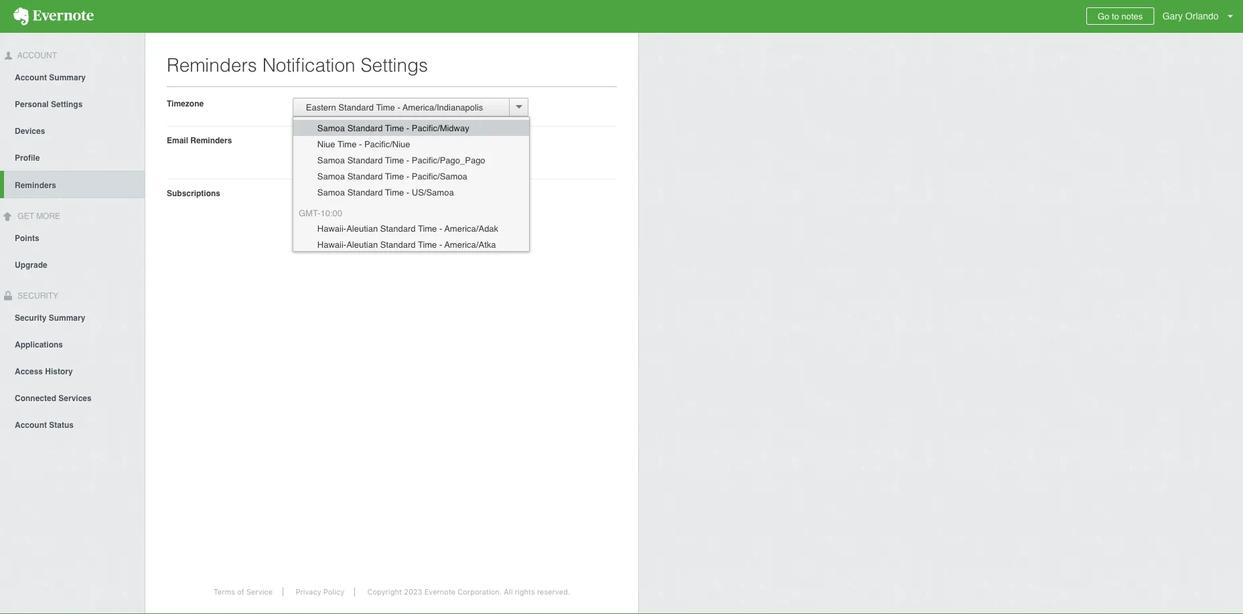 Task type: locate. For each thing, give the bounding box(es) containing it.
we'll send you a daily digest of your upcoming reminders.
[[293, 136, 501, 145]]

summary up personal settings link
[[49, 73, 86, 82]]

account up account summary
[[15, 51, 57, 60]]

2 samoa from the top
[[318, 155, 345, 165]]

0 horizontal spatial of
[[237, 588, 244, 597]]

reminder
[[323, 157, 355, 166]]

0 vertical spatial reminders
[[167, 54, 257, 76]]

1 vertical spatial summary
[[49, 313, 85, 323]]

account down the connected
[[15, 420, 47, 430]]

gmt- up we'll
[[299, 108, 321, 118]]

terms of service link
[[204, 588, 283, 597]]

time
[[376, 102, 395, 112], [385, 123, 404, 133], [338, 139, 357, 149], [385, 155, 404, 165], [385, 171, 404, 181], [385, 187, 404, 197], [418, 223, 437, 234], [418, 240, 437, 250]]

privacy
[[296, 588, 321, 597]]

orlando
[[1186, 11, 1219, 21]]

aleutian
[[347, 223, 378, 234], [347, 240, 378, 250]]

1 vertical spatial security
[[15, 313, 46, 323]]

summary up applications link
[[49, 313, 85, 323]]

niue
[[318, 139, 335, 149]]

security up security summary
[[15, 291, 58, 301]]

daily
[[354, 136, 370, 145]]

america/indianapolis
[[403, 102, 483, 112]]

0 vertical spatial hawaii-
[[318, 223, 347, 234]]

gmt- down the get reminder emails
[[299, 208, 321, 218]]

get down niue
[[308, 157, 321, 166]]

1 gmt- from the top
[[299, 108, 321, 118]]

security summary link
[[0, 304, 145, 331]]

settings
[[361, 54, 428, 76], [51, 100, 83, 109]]

account
[[15, 51, 57, 60], [15, 73, 47, 82], [15, 420, 47, 430]]

reminders right the email
[[191, 136, 232, 145]]

get
[[308, 157, 321, 166], [18, 212, 34, 221]]

security for security summary
[[15, 313, 46, 323]]

account summary link
[[0, 64, 145, 90]]

0 vertical spatial security
[[15, 291, 58, 301]]

hawaii-
[[318, 223, 347, 234], [318, 240, 347, 250]]

connected services link
[[0, 384, 145, 411]]

0 vertical spatial settings
[[361, 54, 428, 76]]

standard
[[339, 102, 374, 112], [348, 123, 383, 133], [348, 155, 383, 165], [348, 171, 383, 181], [348, 187, 383, 197], [380, 223, 416, 234], [380, 240, 416, 250]]

security up applications
[[15, 313, 46, 323]]

account up personal
[[15, 73, 47, 82]]

personal settings
[[15, 100, 83, 109]]

samoa down reminder
[[318, 171, 345, 181]]

reserved.
[[537, 588, 570, 597]]

points link
[[0, 224, 145, 251]]

access history link
[[0, 357, 145, 384]]

1 samoa from the top
[[318, 123, 345, 133]]

send
[[312, 136, 330, 145]]

applications link
[[0, 331, 145, 357]]

pacific/niue
[[365, 139, 411, 149]]

rights
[[515, 588, 535, 597]]

1 vertical spatial of
[[237, 588, 244, 597]]

0 vertical spatial get
[[308, 157, 321, 166]]

samoa down niue
[[318, 155, 345, 165]]

of
[[396, 136, 403, 145], [237, 588, 244, 597]]

1 vertical spatial hawaii-
[[318, 240, 347, 250]]

summary for security summary
[[49, 313, 85, 323]]

account summary
[[15, 73, 86, 82]]

connected services
[[15, 394, 92, 403]]

gmt-10:00 hawaii-aleutian standard time - america/adak hawaii-aleutian standard time - america/atka
[[299, 208, 499, 250]]

0 vertical spatial of
[[396, 136, 403, 145]]

settings up eastern standard time - america/indianapolis
[[361, 54, 428, 76]]

1 vertical spatial gmt-
[[299, 208, 321, 218]]

4 samoa from the top
[[318, 187, 345, 197]]

services
[[59, 394, 92, 403]]

- left pacific/samoa
[[407, 171, 410, 181]]

get more
[[15, 212, 60, 221]]

- right a
[[359, 139, 362, 149]]

reminders up "timezone"
[[167, 54, 257, 76]]

evernote image
[[0, 7, 107, 25]]

samoa
[[318, 123, 345, 133], [318, 155, 345, 165], [318, 171, 345, 181], [318, 187, 345, 197]]

gmt- inside the gmt-11:00 samoa standard time - pacific/midway niue time - pacific/niue samoa standard time - pacific/pago_pago samoa standard time - pacific/samoa samoa standard time - us/samoa
[[299, 108, 321, 118]]

a
[[347, 136, 351, 145]]

2 gmt- from the top
[[299, 208, 321, 218]]

- left america/atka
[[440, 240, 442, 250]]

pacific/pago_pago
[[412, 155, 486, 165]]

reminders for reminders notification settings
[[167, 54, 257, 76]]

-
[[398, 102, 401, 112], [407, 123, 410, 133], [359, 139, 362, 149], [407, 155, 410, 165], [407, 171, 410, 181], [407, 187, 410, 197], [440, 223, 442, 234], [440, 240, 442, 250]]

summary
[[49, 73, 86, 82], [49, 313, 85, 323]]

we'll
[[293, 136, 310, 145]]

0 horizontal spatial get
[[18, 212, 34, 221]]

1 vertical spatial aleutian
[[347, 240, 378, 250]]

emails
[[357, 157, 380, 166]]

samoa up '10:00'
[[318, 187, 345, 197]]

devices
[[15, 127, 45, 136]]

get up "points"
[[18, 212, 34, 221]]

of left your
[[396, 136, 403, 145]]

get for get more
[[18, 212, 34, 221]]

1 vertical spatial account
[[15, 73, 47, 82]]

of right terms at the left bottom of the page
[[237, 588, 244, 597]]

security summary
[[15, 313, 85, 323]]

0 vertical spatial aleutian
[[347, 223, 378, 234]]

go to notes
[[1098, 11, 1143, 21]]

2 vertical spatial account
[[15, 420, 47, 430]]

account for account
[[15, 51, 57, 60]]

settings up devices link
[[51, 100, 83, 109]]

1 hawaii- from the top
[[318, 223, 347, 234]]

gmt-
[[299, 108, 321, 118], [299, 208, 321, 218]]

0 vertical spatial summary
[[49, 73, 86, 82]]

samoa up you
[[318, 123, 345, 133]]

security
[[15, 291, 58, 301], [15, 313, 46, 323]]

reminders
[[167, 54, 257, 76], [191, 136, 232, 145], [15, 181, 56, 190]]

more
[[36, 212, 60, 221]]

reminders down profile
[[15, 181, 56, 190]]

0 horizontal spatial settings
[[51, 100, 83, 109]]

corporation.
[[458, 588, 502, 597]]

1 vertical spatial settings
[[51, 100, 83, 109]]

get reminder emails
[[308, 157, 380, 166]]

reminders.
[[460, 136, 501, 145]]

2 hawaii- from the top
[[318, 240, 347, 250]]

1 horizontal spatial get
[[308, 157, 321, 166]]

terms
[[214, 588, 235, 597]]

1 vertical spatial reminders
[[191, 136, 232, 145]]

0 vertical spatial gmt-
[[299, 108, 321, 118]]

0 vertical spatial account
[[15, 51, 57, 60]]

2 vertical spatial reminders
[[15, 181, 56, 190]]

1 vertical spatial get
[[18, 212, 34, 221]]

gmt- inside gmt-10:00 hawaii-aleutian standard time - america/adak hawaii-aleutian standard time - america/atka
[[299, 208, 321, 218]]

1 aleutian from the top
[[347, 223, 378, 234]]

summary for account summary
[[49, 73, 86, 82]]

- up your
[[407, 123, 410, 133]]



Task type: describe. For each thing, give the bounding box(es) containing it.
account for account status
[[15, 420, 47, 430]]

security for security
[[15, 291, 58, 301]]

eastern standard time - america/indianapolis
[[299, 102, 483, 112]]

account status link
[[0, 411, 145, 438]]

copyright
[[368, 588, 402, 597]]

america/adak
[[445, 223, 499, 234]]

devices link
[[0, 117, 145, 144]]

copyright 2023 evernote corporation. all rights reserved.
[[368, 588, 570, 597]]

email
[[167, 136, 188, 145]]

evernote
[[425, 588, 456, 597]]

- left "america/adak"
[[440, 223, 442, 234]]

go to notes link
[[1087, 7, 1155, 25]]

to
[[1112, 11, 1120, 21]]

pacific/midway
[[412, 123, 470, 133]]

2 aleutian from the top
[[347, 240, 378, 250]]

applications
[[15, 340, 63, 349]]

10:00
[[321, 208, 342, 218]]

digest
[[372, 136, 394, 145]]

go
[[1098, 11, 1110, 21]]

terms of service
[[214, 588, 273, 597]]

you
[[332, 136, 345, 145]]

3 samoa from the top
[[318, 171, 345, 181]]

gmt- for 10:00
[[299, 208, 321, 218]]

upcoming
[[423, 136, 458, 145]]

personal settings link
[[0, 90, 145, 117]]

us/samoa
[[412, 187, 454, 197]]

america/atka
[[445, 240, 496, 250]]

gmt-11:00 samoa standard time - pacific/midway niue time - pacific/niue samoa standard time - pacific/pago_pago samoa standard time - pacific/samoa samoa standard time - us/samoa
[[299, 108, 486, 197]]

notes
[[1122, 11, 1143, 21]]

11:00
[[321, 108, 342, 118]]

history
[[45, 367, 73, 376]]

all
[[504, 588, 513, 597]]

- left us/samoa
[[407, 187, 410, 197]]

pacific/samoa
[[412, 171, 468, 181]]

gary orlando link
[[1160, 0, 1244, 33]]

gmt- for 11:00
[[299, 108, 321, 118]]

privacy policy link
[[286, 588, 355, 597]]

access
[[15, 367, 43, 376]]

email reminders
[[167, 136, 232, 145]]

account for account summary
[[15, 73, 47, 82]]

evernote link
[[0, 0, 107, 33]]

gary
[[1163, 11, 1183, 21]]

2023
[[404, 588, 423, 597]]

get for get reminder emails
[[308, 157, 321, 166]]

- up we'll send you a daily digest of your upcoming reminders.
[[398, 102, 401, 112]]

- down your
[[407, 155, 410, 165]]

your
[[405, 136, 421, 145]]

personal
[[15, 100, 49, 109]]

reminders notification settings
[[167, 54, 428, 76]]

service
[[247, 588, 273, 597]]

privacy policy
[[296, 588, 345, 597]]

timezone
[[167, 99, 204, 108]]

gary orlando
[[1163, 11, 1219, 21]]

account status
[[15, 420, 74, 430]]

connected
[[15, 394, 56, 403]]

profile
[[15, 153, 40, 163]]

profile link
[[0, 144, 145, 171]]

upgrade
[[15, 260, 47, 270]]

reminders for reminders link
[[15, 181, 56, 190]]

status
[[49, 420, 74, 430]]

reminders link
[[4, 171, 145, 198]]

points
[[15, 234, 39, 243]]

notification
[[262, 54, 356, 76]]

1 horizontal spatial of
[[396, 136, 403, 145]]

eastern
[[306, 102, 336, 112]]

access history
[[15, 367, 73, 376]]

policy
[[324, 588, 345, 597]]

1 horizontal spatial settings
[[361, 54, 428, 76]]

subscriptions
[[167, 189, 220, 198]]

upgrade link
[[0, 251, 145, 278]]



Task type: vqa. For each thing, say whether or not it's contained in the screenshot.
Notes LINK on the top left
no



